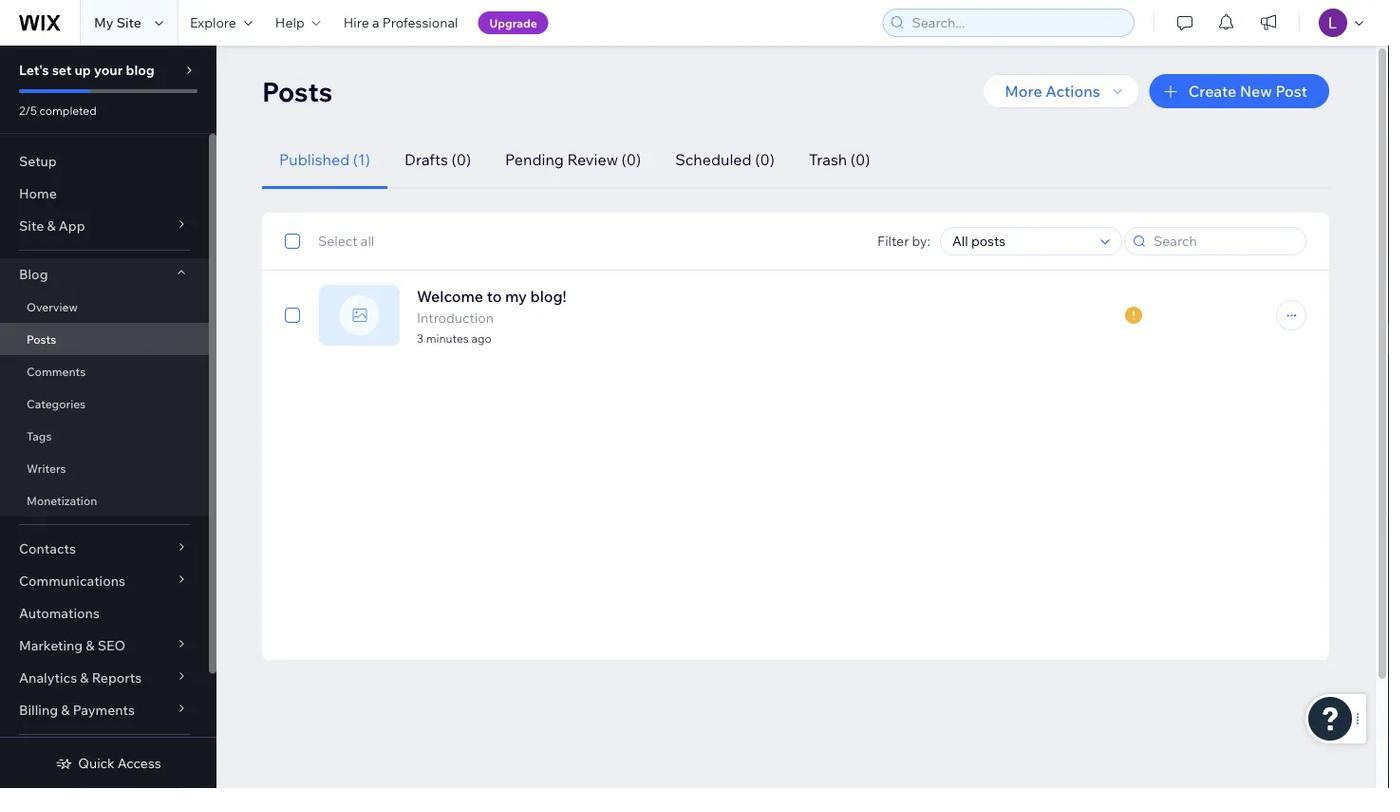 Task type: vqa. For each thing, say whether or not it's contained in the screenshot.
Contact is assigned to you
no



Task type: locate. For each thing, give the bounding box(es) containing it.
drafts (0)
[[404, 150, 471, 169]]

analytics
[[19, 670, 77, 686]]

& right the billing
[[61, 702, 70, 718]]

posts inside sidebar element
[[27, 332, 56, 346]]

tab list
[[262, 131, 1307, 189]]

drafts
[[404, 150, 448, 169]]

drafts (0) button
[[387, 131, 488, 189]]

to
[[487, 287, 502, 306]]

posts down help "button"
[[262, 75, 333, 108]]

2/5
[[19, 103, 37, 117]]

site
[[116, 14, 141, 31], [19, 217, 44, 234]]

pending review (0) button
[[488, 131, 658, 189]]

Select all checkbox
[[285, 230, 374, 253]]

tab list containing published (1)
[[262, 131, 1307, 189]]

4 (0) from the left
[[851, 150, 870, 169]]

blog
[[19, 266, 48, 283]]

(0) inside button
[[452, 150, 471, 169]]

analytics & reports button
[[0, 662, 209, 694]]

all
[[361, 233, 374, 249]]

a
[[372, 14, 379, 31]]

1 (0) from the left
[[452, 150, 471, 169]]

1 vertical spatial site
[[19, 217, 44, 234]]

marketing & seo
[[19, 637, 125, 654]]

& for billing
[[61, 702, 70, 718]]

quick access button
[[55, 755, 161, 772]]

automations link
[[0, 597, 209, 630]]

trash
[[809, 150, 847, 169]]

& for marketing
[[86, 637, 95, 654]]

marketing
[[19, 637, 83, 654]]

monetization
[[27, 493, 97, 508]]

scheduled (0)
[[675, 150, 775, 169]]

0 horizontal spatial posts
[[27, 332, 56, 346]]

3 (0) from the left
[[755, 150, 775, 169]]

None checkbox
[[285, 304, 300, 327]]

scheduled (0) button
[[658, 131, 792, 189]]

ago
[[471, 331, 492, 346]]

& left app
[[47, 217, 56, 234]]

contacts
[[19, 540, 76, 557]]

1 vertical spatial posts
[[27, 332, 56, 346]]

reports
[[92, 670, 142, 686]]

my
[[505, 287, 527, 306]]

introduction
[[417, 310, 494, 326]]

(0) right the 'review'
[[622, 150, 641, 169]]

setup
[[19, 153, 57, 170]]

app
[[59, 217, 85, 234]]

access
[[118, 755, 161, 772]]

& for site
[[47, 217, 56, 234]]

& for analytics
[[80, 670, 89, 686]]

home link
[[0, 178, 209, 210]]

(0) right the "trash"
[[851, 150, 870, 169]]

posts down overview
[[27, 332, 56, 346]]

select all
[[318, 233, 374, 249]]

welcome
[[417, 287, 483, 306]]

site down home
[[19, 217, 44, 234]]

None field
[[947, 228, 1095, 255]]

(0)
[[452, 150, 471, 169], [622, 150, 641, 169], [755, 150, 775, 169], [851, 150, 870, 169]]

scheduled
[[675, 150, 752, 169]]

tags link
[[0, 420, 209, 452]]

(0) right scheduled
[[755, 150, 775, 169]]

upgrade
[[490, 16, 537, 30]]

posts
[[262, 75, 333, 108], [27, 332, 56, 346]]

0 vertical spatial posts
[[262, 75, 333, 108]]

set
[[52, 62, 72, 78]]

explore
[[190, 14, 236, 31]]

my site
[[94, 14, 141, 31]]

0 horizontal spatial site
[[19, 217, 44, 234]]

payments
[[73, 702, 135, 718]]

site right my
[[116, 14, 141, 31]]

analytics & reports
[[19, 670, 142, 686]]

billing
[[19, 702, 58, 718]]

blog!
[[530, 287, 567, 306]]

your
[[94, 62, 123, 78]]

2/5 completed
[[19, 103, 97, 117]]

pending
[[505, 150, 564, 169]]

Search... field
[[906, 9, 1128, 36]]

(0) inside button
[[755, 150, 775, 169]]

my
[[94, 14, 113, 31]]

1 horizontal spatial posts
[[262, 75, 333, 108]]

Search field
[[1148, 228, 1300, 255]]

(0) right drafts
[[452, 150, 471, 169]]

minutes
[[426, 331, 469, 346]]

blog
[[126, 62, 155, 78]]

billing & payments button
[[0, 694, 209, 727]]

3
[[417, 331, 424, 346]]

writers link
[[0, 452, 209, 484]]

1 horizontal spatial site
[[116, 14, 141, 31]]

comments
[[27, 364, 86, 378]]

quick
[[78, 755, 115, 772]]

hire a professional
[[344, 14, 458, 31]]

seo
[[98, 637, 125, 654]]

published (1)
[[279, 150, 370, 169]]

create
[[1189, 82, 1237, 101]]

& left the seo
[[86, 637, 95, 654]]

(0) for scheduled (0)
[[755, 150, 775, 169]]

& left reports
[[80, 670, 89, 686]]



Task type: describe. For each thing, give the bounding box(es) containing it.
communications
[[19, 573, 125, 589]]

overview
[[27, 300, 78, 314]]

2 (0) from the left
[[622, 150, 641, 169]]

site inside site & app popup button
[[19, 217, 44, 234]]

0 vertical spatial site
[[116, 14, 141, 31]]

home
[[19, 185, 57, 202]]

filter by:
[[878, 232, 931, 249]]

posts link
[[0, 323, 209, 355]]

help button
[[264, 0, 332, 46]]

billing & payments
[[19, 702, 135, 718]]

select
[[318, 233, 358, 249]]

by:
[[912, 232, 931, 249]]

more
[[1005, 82, 1042, 101]]

completed
[[40, 103, 97, 117]]

let's
[[19, 62, 49, 78]]

(0) for drafts (0)
[[452, 150, 471, 169]]

monetization link
[[0, 484, 209, 517]]

marketing & seo button
[[0, 630, 209, 662]]

post
[[1276, 82, 1308, 101]]

up
[[75, 62, 91, 78]]

professional
[[382, 14, 458, 31]]

create new post button
[[1150, 74, 1330, 108]]

(0) for trash (0)
[[851, 150, 870, 169]]

pending review (0)
[[505, 150, 641, 169]]

categories link
[[0, 387, 209, 420]]

create new post
[[1189, 82, 1308, 101]]

blog button
[[0, 258, 209, 291]]

tags
[[27, 429, 52, 443]]

more actions
[[1005, 82, 1100, 101]]

help
[[275, 14, 305, 31]]

published (1) button
[[262, 131, 387, 189]]

review
[[567, 150, 618, 169]]

overview link
[[0, 291, 209, 323]]

trash (0)
[[809, 150, 870, 169]]

trash (0) button
[[792, 131, 887, 189]]

let's set up your blog
[[19, 62, 155, 78]]

published
[[279, 150, 350, 169]]

categories
[[27, 396, 86, 411]]

hire
[[344, 14, 369, 31]]

setup link
[[0, 145, 209, 178]]

communications button
[[0, 565, 209, 597]]

quick access
[[78, 755, 161, 772]]

comments link
[[0, 355, 209, 387]]

(1)
[[353, 150, 370, 169]]

actions
[[1046, 82, 1100, 101]]

site & app button
[[0, 210, 209, 242]]

site & app
[[19, 217, 85, 234]]

writers
[[27, 461, 66, 475]]

hire a professional link
[[332, 0, 470, 46]]

sidebar element
[[0, 46, 217, 789]]

upgrade button
[[478, 11, 549, 34]]

welcome to my blog! introduction 3 minutes ago
[[417, 287, 567, 346]]

automations
[[19, 605, 100, 622]]

new
[[1240, 82, 1272, 101]]

contacts button
[[0, 533, 209, 565]]

filter
[[878, 232, 909, 249]]

more actions button
[[982, 74, 1140, 108]]



